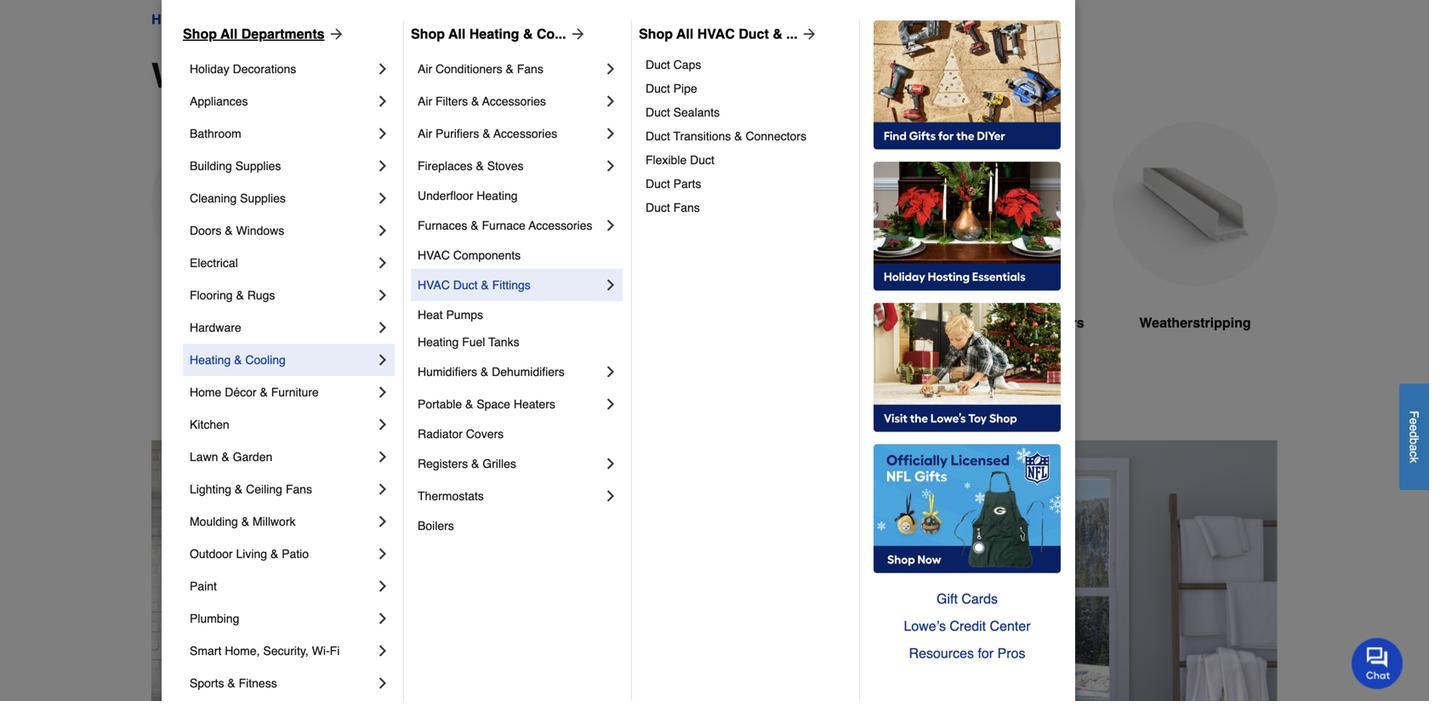 Task type: locate. For each thing, give the bounding box(es) containing it.
& up air filters & accessories link
[[506, 62, 514, 76]]

credit
[[950, 618, 987, 634]]

cleaning
[[190, 192, 237, 205]]

all
[[221, 26, 238, 42], [449, 26, 466, 42], [677, 26, 694, 42]]

d
[[1408, 431, 1422, 438]]

conditioners
[[436, 62, 503, 76]]

chevron right image for moulding & millwork
[[375, 513, 392, 530]]

air for air purifiers & accessories
[[418, 127, 432, 140]]

exterior doors
[[187, 315, 281, 331]]

radiator covers link
[[418, 420, 620, 448]]

chevron right image for holiday decorations
[[375, 60, 392, 77]]

outdoor living & patio link
[[190, 538, 375, 570]]

duct down "duct parts"
[[646, 201, 671, 214]]

lowe's credit center link
[[874, 613, 1061, 640]]

components
[[453, 249, 521, 262]]

humidifiers & dehumidifiers link
[[418, 356, 603, 388]]

resources
[[909, 646, 975, 661]]

& left the stoves
[[476, 159, 484, 173]]

arrow right image up holiday decorations "link"
[[325, 26, 345, 43]]

accessories down air conditioners & fans 'link'
[[482, 94, 546, 108]]

k
[[1408, 457, 1422, 463]]

tanks
[[489, 335, 520, 349]]

sealants
[[674, 106, 720, 119]]

2 horizontal spatial fans
[[674, 201, 700, 214]]

chevron right image for furnaces & furnace accessories
[[603, 217, 620, 234]]

shop up holiday
[[183, 26, 217, 42]]

heating up air conditioners & fans
[[470, 26, 520, 42]]

radiator
[[418, 427, 463, 441]]

shop all hvac duct & ...
[[639, 26, 798, 42]]

0 horizontal spatial arrow right image
[[325, 26, 345, 43]]

1 horizontal spatial all
[[449, 26, 466, 42]]

2 shop from the left
[[411, 26, 445, 42]]

air inside air purifiers & accessories link
[[418, 127, 432, 140]]

chat invite button image
[[1352, 638, 1404, 690]]

0 horizontal spatial home
[[152, 11, 189, 27]]

& left co... at the left of the page
[[523, 26, 533, 42]]

chevron right image for smart home, security, wi-fi
[[375, 643, 392, 660]]

doors
[[276, 11, 312, 27], [344, 56, 442, 95], [190, 224, 222, 237], [242, 315, 281, 331], [432, 315, 471, 331], [973, 315, 1012, 331]]

supplies inside the cleaning supplies link
[[240, 192, 286, 205]]

& right the "filters" on the left of the page
[[472, 94, 479, 108]]

2 all from the left
[[449, 26, 466, 42]]

duct left "pipe"
[[646, 82, 671, 95]]

chevron right image
[[603, 60, 620, 77], [603, 157, 620, 174], [375, 190, 392, 207], [375, 254, 392, 272], [375, 287, 392, 304], [375, 319, 392, 336], [375, 352, 392, 369], [603, 396, 620, 413], [375, 481, 392, 498], [375, 513, 392, 530], [375, 546, 392, 563], [375, 578, 392, 595]]

& left ceiling
[[235, 483, 243, 496]]

& inside "link"
[[476, 159, 484, 173]]

heating & cooling link
[[190, 344, 375, 376]]

visit the lowe's toy shop. image
[[874, 303, 1061, 432]]

hvac components link
[[418, 242, 620, 269]]

chevron right image for fireplaces & stoves
[[603, 157, 620, 174]]

hvac inside "link"
[[418, 249, 450, 262]]

hvac up the 'caps'
[[698, 26, 735, 42]]

shop up duct caps
[[639, 26, 673, 42]]

hvac for hvac components
[[418, 249, 450, 262]]

supplies
[[236, 159, 281, 173], [240, 192, 286, 205]]

lighting
[[190, 483, 232, 496]]

1 air from the top
[[418, 62, 432, 76]]

arrow right image
[[325, 26, 345, 43], [566, 26, 587, 43]]

smart
[[190, 644, 222, 658]]

chevron right image for portable & space heaters
[[603, 396, 620, 413]]

for
[[978, 646, 994, 661]]

electrical
[[190, 256, 238, 270]]

duct fans
[[646, 201, 700, 214]]

all inside 'link'
[[221, 26, 238, 42]]

chevron right image for hardware
[[375, 319, 392, 336]]

connectors
[[746, 129, 807, 143]]

chevron right image
[[375, 60, 392, 77], [375, 93, 392, 110], [603, 93, 620, 110], [375, 125, 392, 142], [603, 125, 620, 142], [375, 157, 392, 174], [603, 217, 620, 234], [375, 222, 392, 239], [603, 277, 620, 294], [603, 363, 620, 380], [375, 384, 392, 401], [375, 416, 392, 433], [375, 449, 392, 466], [603, 455, 620, 472], [603, 488, 620, 505], [375, 610, 392, 627], [375, 643, 392, 660], [375, 675, 392, 692]]

1 vertical spatial home
[[190, 386, 222, 399]]

& left rugs
[[236, 289, 244, 302]]

cards
[[962, 591, 998, 607]]

chevron right image for plumbing
[[375, 610, 392, 627]]

1 vertical spatial fans
[[674, 201, 700, 214]]

windows & doors up decorations
[[204, 11, 312, 27]]

& right décor on the left bottom
[[260, 386, 268, 399]]

co...
[[537, 26, 566, 42]]

1 arrow right image from the left
[[325, 26, 345, 43]]

wi-
[[312, 644, 330, 658]]

a piece of white weatherstripping. image
[[1113, 122, 1278, 286]]

2 vertical spatial hvac
[[418, 278, 450, 292]]

home link
[[152, 9, 189, 30]]

gift cards
[[937, 591, 998, 607]]

heating & cooling
[[190, 353, 286, 367]]

1 shop from the left
[[183, 26, 217, 42]]

0 vertical spatial windows & doors
[[204, 11, 312, 27]]

heaters
[[514, 397, 556, 411]]

1 horizontal spatial shop
[[411, 26, 445, 42]]

patio
[[282, 547, 309, 561]]

heating down hardware
[[190, 353, 231, 367]]

fireplaces & stoves
[[418, 159, 524, 173]]

duct down duct pipe
[[646, 106, 671, 119]]

appliances
[[190, 94, 248, 108]]

c
[[1408, 451, 1422, 457]]

hvac components
[[418, 249, 521, 262]]

chevron right image for lawn & garden
[[375, 449, 392, 466]]

duct down flexible
[[646, 177, 671, 191]]

ceiling
[[246, 483, 283, 496]]

chevron right image for home décor & furniture
[[375, 384, 392, 401]]

fitness
[[239, 677, 277, 690]]

furnaces & furnace accessories
[[418, 219, 593, 232]]

fans right ceiling
[[286, 483, 312, 496]]

0 vertical spatial hvac
[[698, 26, 735, 42]]

2 arrow right image from the left
[[566, 26, 587, 43]]

1 horizontal spatial home
[[190, 386, 222, 399]]

air conditioners & fans
[[418, 62, 544, 76]]

fans inside duct fans link
[[674, 201, 700, 214]]

3 shop from the left
[[639, 26, 673, 42]]

hvac up heat
[[418, 278, 450, 292]]

air inside air filters & accessories link
[[418, 94, 432, 108]]

air left the "purifiers"
[[418, 127, 432, 140]]

supplies down building supplies link
[[240, 192, 286, 205]]

duct up flexible
[[646, 129, 671, 143]]

heating down interior doors
[[418, 335, 459, 349]]

chevron right image for doors & windows
[[375, 222, 392, 239]]

electrical link
[[190, 247, 375, 279]]

duct up duct pipe
[[646, 58, 671, 71]]

holiday hosting essentials. image
[[874, 162, 1061, 291]]

2 vertical spatial air
[[418, 127, 432, 140]]

flooring & rugs
[[190, 289, 275, 302]]

e up b
[[1408, 425, 1422, 431]]

accessories up hvac components "link"
[[529, 219, 593, 232]]

f e e d b a c k button
[[1400, 384, 1430, 490]]

& right the "purifiers"
[[483, 127, 491, 140]]

2 horizontal spatial shop
[[639, 26, 673, 42]]

cleaning supplies link
[[190, 182, 375, 214]]

arrow right image inside shop all heating & co... link
[[566, 26, 587, 43]]

holiday
[[190, 62, 230, 76]]

all up "holiday decorations"
[[221, 26, 238, 42]]

duct for duct caps
[[646, 58, 671, 71]]

supplies up cleaning supplies
[[236, 159, 281, 173]]

0 horizontal spatial fans
[[286, 483, 312, 496]]

fans up air filters & accessories link
[[517, 62, 544, 76]]

1 vertical spatial air
[[418, 94, 432, 108]]

paint
[[190, 580, 217, 593]]

1 vertical spatial supplies
[[240, 192, 286, 205]]

shop
[[183, 26, 217, 42], [411, 26, 445, 42], [639, 26, 673, 42]]

a black double-hung window with six panes. image
[[536, 122, 701, 286]]

2 vertical spatial accessories
[[529, 219, 593, 232]]

duct for duct parts
[[646, 177, 671, 191]]

lowe's credit center
[[904, 618, 1031, 634]]

3 all from the left
[[677, 26, 694, 42]]

1 horizontal spatial fans
[[517, 62, 544, 76]]

0 vertical spatial air
[[418, 62, 432, 76]]

chevron right image for registers & grilles
[[603, 455, 620, 472]]

chevron right image for flooring & rugs
[[375, 287, 392, 304]]

holiday decorations link
[[190, 53, 375, 85]]

1 vertical spatial hvac
[[418, 249, 450, 262]]

fans down parts
[[674, 201, 700, 214]]

shop up conditioners
[[411, 26, 445, 42]]

arrow right image up air conditioners & fans 'link'
[[566, 26, 587, 43]]

duct for duct transitions & connectors
[[646, 129, 671, 143]]

0 vertical spatial accessories
[[482, 94, 546, 108]]

1 vertical spatial accessories
[[494, 127, 558, 140]]

air left the "filters" on the left of the page
[[418, 94, 432, 108]]

chevron right image for outdoor living & patio
[[375, 546, 392, 563]]

flexible duct
[[646, 153, 715, 167]]

accessories down air filters & accessories link
[[494, 127, 558, 140]]

shop for shop all hvac duct & ...
[[639, 26, 673, 42]]

flexible
[[646, 153, 687, 167]]

0 vertical spatial supplies
[[236, 159, 281, 173]]

officially licensed n f l gifts. shop now. image
[[874, 444, 1061, 574]]

heating fuel tanks
[[418, 335, 520, 349]]

duct for duct sealants
[[646, 106, 671, 119]]

& left ...
[[773, 26, 783, 42]]

& left patio
[[271, 547, 279, 561]]

lawn
[[190, 450, 218, 464]]

dehumidifiers
[[492, 365, 565, 379]]

chevron right image for electrical
[[375, 254, 392, 272]]

chevron right image for thermostats
[[603, 488, 620, 505]]

arrow right image for shop all heating & co...
[[566, 26, 587, 43]]

sports & fitness link
[[190, 667, 375, 700]]

sports & fitness
[[190, 677, 277, 690]]

shop inside 'link'
[[183, 26, 217, 42]]

2 vertical spatial fans
[[286, 483, 312, 496]]

all for hvac
[[677, 26, 694, 42]]

air inside air conditioners & fans 'link'
[[418, 62, 432, 76]]

3 air from the top
[[418, 127, 432, 140]]

all up the 'caps'
[[677, 26, 694, 42]]

0 vertical spatial fans
[[517, 62, 544, 76]]

fans inside lighting & ceiling fans link
[[286, 483, 312, 496]]

radiator covers
[[418, 427, 504, 441]]

e up d
[[1408, 418, 1422, 425]]

1 horizontal spatial arrow right image
[[566, 26, 587, 43]]

windows & doors down departments
[[152, 56, 442, 95]]

moulding
[[190, 515, 238, 529]]

underfloor heating link
[[418, 182, 620, 209]]

fans inside air conditioners & fans 'link'
[[517, 62, 544, 76]]

2 horizontal spatial all
[[677, 26, 694, 42]]

& left grilles
[[472, 457, 480, 471]]

all for departments
[[221, 26, 238, 42]]

supplies for cleaning supplies
[[240, 192, 286, 205]]

0 horizontal spatial all
[[221, 26, 238, 42]]

fittings
[[493, 278, 531, 292]]

1 vertical spatial windows & doors
[[152, 56, 442, 95]]

air purifiers & accessories link
[[418, 117, 603, 150]]

accessories for furnaces & furnace accessories
[[529, 219, 593, 232]]

b
[[1408, 438, 1422, 445]]

chevron right image for cleaning supplies
[[375, 190, 392, 207]]

outdoor living & patio
[[190, 547, 309, 561]]

& down cleaning supplies
[[225, 224, 233, 237]]

2 air from the top
[[418, 94, 432, 108]]

décor
[[225, 386, 257, 399]]

supplies inside building supplies link
[[236, 159, 281, 173]]

chevron right image for building supplies
[[375, 157, 392, 174]]

a blue six-lite, two-panel, shaker-style exterior door. image
[[152, 122, 317, 286]]

air left conditioners
[[418, 62, 432, 76]]

furnace
[[482, 219, 526, 232]]

lawn & garden
[[190, 450, 273, 464]]

chevron right image for heating & cooling
[[375, 352, 392, 369]]

heating inside shop all heating & co... link
[[470, 26, 520, 42]]

bathroom
[[190, 127, 241, 140]]

security,
[[263, 644, 309, 658]]

bathroom link
[[190, 117, 375, 150]]

hvac down furnaces
[[418, 249, 450, 262]]

home,
[[225, 644, 260, 658]]

fi
[[330, 644, 340, 658]]

accessories
[[482, 94, 546, 108], [494, 127, 558, 140], [529, 219, 593, 232]]

all up conditioners
[[449, 26, 466, 42]]

0 vertical spatial home
[[152, 11, 189, 27]]

arrow right image inside shop all departments 'link'
[[325, 26, 345, 43]]

a white three-panel, craftsman-style, prehung interior door with doorframe and hinges. image
[[344, 122, 509, 286]]

home for home décor & furniture
[[190, 386, 222, 399]]

&
[[263, 11, 272, 27], [523, 26, 533, 42], [773, 26, 783, 42], [310, 56, 335, 95], [506, 62, 514, 76], [472, 94, 479, 108], [483, 127, 491, 140], [735, 129, 743, 143], [476, 159, 484, 173], [471, 219, 479, 232], [225, 224, 233, 237], [481, 278, 489, 292], [236, 289, 244, 302], [1016, 315, 1026, 331], [234, 353, 242, 367], [481, 365, 489, 379], [260, 386, 268, 399], [466, 397, 474, 411], [222, 450, 230, 464], [472, 457, 480, 471], [235, 483, 243, 496], [241, 515, 249, 529], [271, 547, 279, 561], [228, 677, 236, 690]]

0 horizontal spatial shop
[[183, 26, 217, 42]]

find gifts for the diyer. image
[[874, 20, 1061, 150]]

smart home, security, wi-fi link
[[190, 635, 375, 667]]

heating up furnace
[[477, 189, 518, 203]]

1 all from the left
[[221, 26, 238, 42]]

garage doors & openers
[[922, 315, 1085, 331]]



Task type: describe. For each thing, give the bounding box(es) containing it.
windows link
[[536, 122, 701, 374]]

home for home
[[152, 11, 189, 27]]

& down the fuel
[[481, 365, 489, 379]]

fireplaces & stoves link
[[418, 150, 603, 182]]

living
[[236, 547, 267, 561]]

& down departments
[[310, 56, 335, 95]]

shop for shop all heating & co...
[[411, 26, 445, 42]]

grilles
[[483, 457, 517, 471]]

heat pumps link
[[418, 301, 620, 329]]

& right 'sports'
[[228, 677, 236, 690]]

& up decorations
[[263, 11, 272, 27]]

home décor & furniture
[[190, 386, 319, 399]]

weatherstripping link
[[1113, 122, 1278, 374]]

chevron right image for bathroom
[[375, 125, 392, 142]]

f e e d b a c k
[[1408, 411, 1422, 463]]

1 e from the top
[[1408, 418, 1422, 425]]

fireplaces
[[418, 159, 473, 173]]

shop for shop all departments
[[183, 26, 217, 42]]

air for air conditioners & fans
[[418, 62, 432, 76]]

flooring
[[190, 289, 233, 302]]

stoves
[[487, 159, 524, 173]]

& left openers
[[1016, 315, 1026, 331]]

duct pipe link
[[646, 77, 848, 100]]

portable & space heaters link
[[418, 388, 603, 420]]

fans for lighting & ceiling fans
[[286, 483, 312, 496]]

fuel
[[462, 335, 485, 349]]

exterior
[[187, 315, 238, 331]]

heating inside the underfloor heating link
[[477, 189, 518, 203]]

outdoor
[[190, 547, 233, 561]]

f
[[1408, 411, 1422, 418]]

flooring & rugs link
[[190, 279, 375, 312]]

& down duct sealants link
[[735, 129, 743, 143]]

underfloor heating
[[418, 189, 518, 203]]

chevron right image for hvac duct & fittings
[[603, 277, 620, 294]]

...
[[787, 26, 798, 42]]

flexible duct link
[[646, 148, 848, 172]]

garden
[[233, 450, 273, 464]]

boilers
[[418, 519, 454, 533]]

rugs
[[247, 289, 275, 302]]

all for heating
[[449, 26, 466, 42]]

openers
[[1030, 315, 1085, 331]]

registers
[[418, 457, 468, 471]]

chevron right image for appliances
[[375, 93, 392, 110]]

chevron right image for air filters & accessories
[[603, 93, 620, 110]]

& left cooling
[[234, 353, 242, 367]]

hardware
[[190, 321, 241, 335]]

duct transitions & connectors link
[[646, 124, 848, 148]]

chevron right image for humidifiers & dehumidifiers
[[603, 363, 620, 380]]

duct up duct caps link
[[739, 26, 769, 42]]

lawn & garden link
[[190, 441, 375, 473]]

interior doors link
[[344, 122, 509, 374]]

duct down transitions
[[690, 153, 715, 167]]

parts
[[674, 177, 702, 191]]

pipe
[[674, 82, 698, 95]]

moulding & millwork link
[[190, 506, 375, 538]]

resources for pros
[[909, 646, 1026, 661]]

accessories for air filters & accessories
[[482, 94, 546, 108]]

accessories for air purifiers & accessories
[[494, 127, 558, 140]]

& left millwork
[[241, 515, 249, 529]]

doors & windows link
[[190, 214, 375, 247]]

shop all hvac duct & ... link
[[639, 24, 819, 44]]

chevron right image for paint
[[375, 578, 392, 595]]

air for air filters & accessories
[[418, 94, 432, 108]]

heating inside heating fuel tanks link
[[418, 335, 459, 349]]

moulding & millwork
[[190, 515, 296, 529]]

a blue chamberlain garage door opener with two white light panels. image
[[921, 122, 1086, 286]]

duct parts
[[646, 177, 702, 191]]

duct sealants link
[[646, 100, 848, 124]]

fans for air conditioners & fans
[[517, 62, 544, 76]]

building supplies link
[[190, 150, 375, 182]]

heating inside heating & cooling link
[[190, 353, 231, 367]]

duct up pumps
[[453, 278, 478, 292]]

resources for pros link
[[874, 640, 1061, 667]]

& left fittings
[[481, 278, 489, 292]]

furnaces & furnace accessories link
[[418, 209, 603, 242]]

portable
[[418, 397, 462, 411]]

arrow right image
[[798, 26, 819, 43]]

duct fans link
[[646, 196, 848, 220]]

air conditioners & fans link
[[418, 53, 603, 85]]

interior
[[381, 315, 428, 331]]

exterior doors link
[[152, 122, 317, 374]]

advertisement region
[[152, 440, 1278, 701]]

chevron right image for lighting & ceiling fans
[[375, 481, 392, 498]]

supplies for building supplies
[[236, 159, 281, 173]]

kitchen
[[190, 418, 230, 432]]

a barn door with a brown frame, three frosted glass panels, black hardware and a black track. image
[[729, 122, 894, 286]]

garage
[[922, 315, 969, 331]]

caps
[[674, 58, 702, 71]]

a
[[1408, 445, 1422, 451]]

garage doors & openers link
[[921, 122, 1086, 374]]

plumbing
[[190, 612, 239, 626]]

chevron right image for kitchen
[[375, 416, 392, 433]]

hvac for hvac duct & fittings
[[418, 278, 450, 292]]

chevron right image for sports & fitness
[[375, 675, 392, 692]]

& right lawn
[[222, 450, 230, 464]]

purifiers
[[436, 127, 479, 140]]

furniture
[[271, 386, 319, 399]]

underfloor
[[418, 189, 474, 203]]

& inside 'link'
[[506, 62, 514, 76]]

duct sealants
[[646, 106, 720, 119]]

holiday decorations
[[190, 62, 296, 76]]

building supplies
[[190, 159, 281, 173]]

chevron right image for air conditioners & fans
[[603, 60, 620, 77]]

arrow right image for shop all departments
[[325, 26, 345, 43]]

duct for duct pipe
[[646, 82, 671, 95]]

& left space
[[466, 397, 474, 411]]

chevron right image for air purifiers & accessories
[[603, 125, 620, 142]]

2 e from the top
[[1408, 425, 1422, 431]]

& left furnace
[[471, 219, 479, 232]]

duct transitions & connectors
[[646, 129, 807, 143]]

hvac duct & fittings
[[418, 278, 531, 292]]

duct parts link
[[646, 172, 848, 196]]

thermostats link
[[418, 480, 603, 512]]

pumps
[[446, 308, 483, 322]]

space
[[477, 397, 511, 411]]

pros
[[998, 646, 1026, 661]]

covers
[[466, 427, 504, 441]]

center
[[990, 618, 1031, 634]]

duct for duct fans
[[646, 201, 671, 214]]

weatherstripping
[[1140, 315, 1252, 331]]

furnaces
[[418, 219, 468, 232]]



Task type: vqa. For each thing, say whether or not it's contained in the screenshot.
"tray"
no



